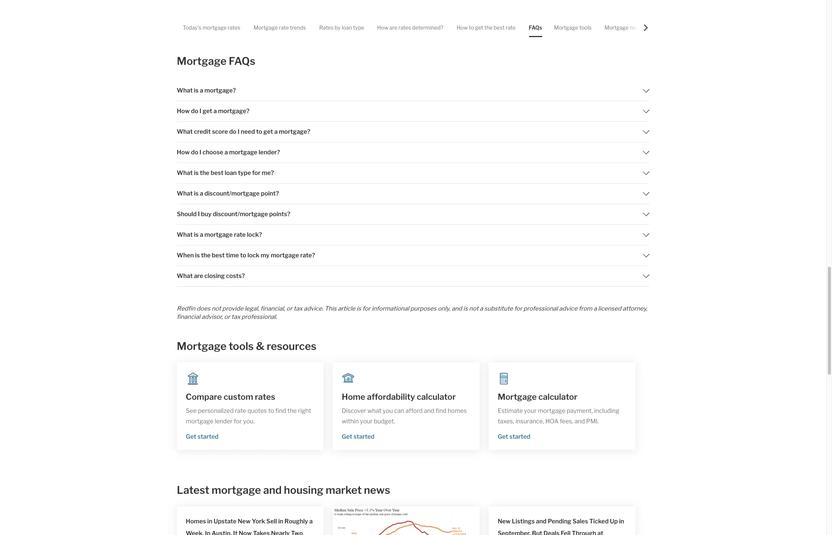 Task type: vqa. For each thing, say whether or not it's contained in the screenshot.
upcoming
no



Task type: locate. For each thing, give the bounding box(es) containing it.
your left rates
[[305, 27, 318, 34]]

insurance,
[[516, 418, 544, 425]]

and inside discover what you can afford and find homes within your budget.
[[424, 408, 435, 415]]

rates by loan type link
[[319, 18, 364, 37]]

new
[[238, 518, 251, 525], [498, 518, 511, 525]]

get for mortgage calculator
[[498, 434, 508, 441]]

mortgage inside today's mortgage rates 'link'
[[203, 24, 227, 31]]

1 horizontal spatial not
[[469, 305, 479, 312]]

or down provide
[[224, 313, 230, 321]]

you left sign
[[508, 17, 518, 24]]

what
[[177, 87, 193, 94], [177, 128, 193, 135], [177, 169, 193, 177], [177, 190, 193, 197], [177, 231, 193, 238], [177, 273, 193, 280]]

0 vertical spatial do
[[191, 107, 198, 115]]

tax
[[294, 305, 303, 312], [231, 313, 240, 321]]

0 horizontal spatial or
[[224, 313, 230, 321]]

how left choose at left top
[[177, 149, 190, 156]]

you
[[508, 17, 518, 24], [383, 408, 393, 415]]

mortgage news
[[605, 24, 643, 31]]

should
[[177, 211, 197, 218]]

0 vertical spatial tools
[[580, 24, 592, 31]]

in left rates
[[299, 27, 304, 34]]

financial
[[177, 313, 200, 321]]

0 vertical spatial lock
[[286, 27, 298, 34]]

what for what are closing costs?
[[177, 273, 193, 280]]

1 vertical spatial best
[[211, 169, 224, 177]]

and down payment,
[[575, 418, 585, 425]]

1 vertical spatial news
[[364, 484, 390, 497]]

rate down after
[[506, 24, 516, 31]]

1 horizontal spatial tax
[[294, 305, 303, 312]]

get down within
[[342, 434, 352, 441]]

advice
[[559, 305, 578, 312]]

1 calculator from the left
[[417, 392, 456, 402]]

best down 'what is a mortgage rate lock?'
[[212, 252, 225, 259]]

to inside see personalized rate quotes to find the right mortgage lender for you.
[[268, 408, 274, 415]]

1 vertical spatial do
[[229, 128, 237, 135]]

mortgage calculator link
[[498, 391, 627, 403]]

0 horizontal spatial get
[[203, 107, 212, 115]]

get started down within
[[342, 434, 375, 441]]

0 vertical spatial are
[[390, 24, 398, 31]]

is for what is a mortgage rate lock?
[[194, 231, 199, 238]]

rate left the lock?
[[234, 231, 246, 238]]

tools down 'purchase'
[[580, 24, 592, 31]]

a up how do i get a mortgage?
[[200, 87, 203, 94]]

for inside see personalized rate quotes to find the right mortgage lender for you.
[[234, 418, 242, 425]]

do left choose at left top
[[191, 149, 198, 156]]

redfin does not provide legal, financial, or tax advice. this article is for informational purposes only, and is not a substitute for professional advice from a licensed attorney, financial advisor, or tax professional.
[[177, 305, 648, 321]]

credit
[[194, 128, 211, 135]]

and right afford
[[424, 408, 435, 415]]

get started for compare
[[186, 434, 219, 441]]

the inside see personalized rate quotes to find the right mortgage lender for you.
[[288, 408, 297, 415]]

1 vertical spatial faqs
[[229, 55, 255, 68]]

are for closing
[[194, 273, 203, 280]]

0 horizontal spatial can
[[394, 408, 405, 415]]

1 horizontal spatial news
[[630, 24, 643, 31]]

type down several
[[353, 24, 364, 31]]

mortgage up hoa on the bottom of page
[[538, 408, 566, 415]]

how down fluctuate.
[[457, 24, 468, 31]]

lender?
[[259, 149, 280, 156]]

for
[[252, 169, 261, 177], [363, 305, 371, 312], [514, 305, 523, 312], [234, 418, 242, 425]]

0 horizontal spatial get
[[186, 434, 196, 441]]

in right up
[[619, 518, 625, 525]]

and up sell
[[263, 484, 282, 497]]

0 horizontal spatial not
[[212, 305, 221, 312]]

how are rates determined?
[[377, 24, 444, 31]]

0 horizontal spatial time
[[226, 252, 239, 259]]

costs?
[[226, 273, 245, 280]]

find right quotes
[[275, 408, 286, 415]]

0 horizontal spatial calculator
[[417, 392, 456, 402]]

how down what is a mortgage?
[[177, 107, 190, 115]]

1 horizontal spatial are
[[390, 24, 398, 31]]

the right when
[[201, 252, 211, 259]]

1 horizontal spatial started
[[354, 434, 375, 441]]

need
[[241, 128, 255, 135]]

what for what is a mortgage?
[[177, 87, 193, 94]]

2 horizontal spatial get
[[475, 24, 484, 31]]

rate inside how to get the best rate link
[[506, 24, 516, 31]]

1 new from the left
[[238, 518, 251, 525]]

your
[[207, 27, 219, 34], [246, 27, 259, 34], [305, 27, 318, 34], [524, 408, 537, 415], [360, 418, 373, 425]]

0 horizontal spatial get started
[[186, 434, 219, 441]]

get started down see
[[186, 434, 219, 441]]

are down during
[[390, 24, 398, 31]]

1 horizontal spatial get
[[342, 434, 352, 441]]

faqs down sign
[[529, 24, 542, 31]]

1 vertical spatial lock
[[248, 252, 260, 259]]

3 what from the top
[[177, 169, 193, 177]]

takes
[[322, 17, 337, 24]]

1 vertical spatial discount/mortgage
[[213, 211, 268, 218]]

1 vertical spatial are
[[194, 273, 203, 280]]

within
[[342, 418, 359, 425]]

mortgage down see
[[186, 418, 214, 425]]

0 horizontal spatial tax
[[231, 313, 240, 321]]

discount/mortgage
[[205, 190, 260, 197], [213, 211, 268, 218]]

compare
[[186, 392, 222, 402]]

do up the credit
[[191, 107, 198, 115]]

1 vertical spatial tools
[[229, 340, 254, 353]]

1 what from the top
[[177, 87, 193, 94]]

2 horizontal spatial get started
[[498, 434, 531, 441]]

from
[[579, 305, 593, 312]]

1 horizontal spatial lender
[[260, 27, 278, 34]]

a up lender?
[[274, 128, 278, 135]]

time up costs?
[[226, 252, 239, 259]]

rate.
[[348, 27, 361, 34]]

0 vertical spatial mortgage?
[[205, 87, 236, 94]]

how down "weeks,"
[[377, 24, 389, 31]]

not left substitute
[[469, 305, 479, 312]]

0 vertical spatial discount/mortgage
[[205, 190, 260, 197]]

1 horizontal spatial lock
[[286, 27, 298, 34]]

calculator
[[417, 392, 456, 402], [539, 392, 578, 402]]

discount/mortgage for points?
[[213, 211, 268, 218]]

get down fluctuate.
[[475, 24, 484, 31]]

0 vertical spatial lender
[[260, 27, 278, 34]]

discount/mortgage for point?
[[205, 190, 260, 197]]

mortgage down advisor,
[[177, 340, 227, 353]]

homes in upstate new york sell in roughly a week. in austin, it now takes nearly tw
[[186, 518, 313, 536]]

1 horizontal spatial calculator
[[539, 392, 578, 402]]

rate left trends
[[279, 24, 289, 31]]

0 horizontal spatial lender
[[215, 418, 233, 425]]

this
[[325, 305, 337, 312]]

buy
[[201, 211, 212, 218]]

lock
[[286, 27, 298, 34], [248, 252, 260, 259]]

0 horizontal spatial news
[[364, 484, 390, 497]]

during
[[393, 17, 410, 24]]

loan,
[[221, 27, 234, 34]]

calculator up estimate your mortgage payment, including taxes, insurance, hoa fees, and pmi.
[[539, 392, 578, 402]]

type left me?
[[238, 169, 251, 177]]

tools for mortgage tools & resources
[[229, 340, 254, 353]]

the down choose at left top
[[200, 169, 210, 177]]

2 vertical spatial mortgage?
[[279, 128, 311, 135]]

1 horizontal spatial find
[[436, 408, 447, 415]]

1 vertical spatial get
[[203, 107, 212, 115]]

get right the need
[[264, 128, 273, 135]]

mortgage down buy
[[205, 231, 233, 238]]

sign
[[520, 17, 531, 24]]

best for when is the best time to lock my mortgage rate?
[[212, 252, 225, 259]]

mortgage for mortgage rate trends
[[254, 24, 278, 31]]

new inside the homes in upstate new york sell in roughly a week. in austin, it now takes nearly tw
[[238, 518, 251, 525]]

mortgage up 'estimate'
[[498, 392, 537, 402]]

personalized
[[198, 408, 234, 415]]

mortgage? up what credit score do i need to get a mortgage?
[[218, 107, 250, 115]]

for left you.
[[234, 418, 242, 425]]

best down choose at left top
[[211, 169, 224, 177]]

0 horizontal spatial find
[[275, 408, 286, 415]]

the right sign
[[533, 17, 542, 24]]

can down home affordability calculator
[[394, 408, 405, 415]]

mortgage rate trends
[[254, 24, 306, 31]]

2 what from the top
[[177, 128, 193, 135]]

lock left my
[[248, 252, 260, 259]]

the inside takes several weeks, and during this time rates can fluctuate. after you sign the home purchase agreement and have secured your loan, ask your lender to lock in your mortgage rate.
[[533, 17, 542, 24]]

mortgage down agreement
[[605, 24, 629, 31]]

2 horizontal spatial get
[[498, 434, 508, 441]]

time up the determined?
[[423, 17, 436, 24]]

how for how do i choose a mortgage lender?
[[177, 149, 190, 156]]

new up the september,
[[498, 518, 511, 525]]

0 vertical spatial tax
[[294, 305, 303, 312]]

1 horizontal spatial or
[[287, 305, 293, 312]]

6 what from the top
[[177, 273, 193, 280]]

and right only,
[[452, 305, 462, 312]]

next image
[[643, 24, 650, 31]]

loan down how do i choose a mortgage lender?
[[225, 169, 237, 177]]

0 vertical spatial loan
[[342, 24, 352, 31]]

2 horizontal spatial started
[[510, 434, 531, 441]]

i up the credit
[[200, 107, 201, 115]]

get for compare custom rates
[[186, 434, 196, 441]]

do right "score"
[[229, 128, 237, 135]]

the left right
[[288, 408, 297, 415]]

mortgage right the today's at the top left
[[203, 24, 227, 31]]

0 vertical spatial time
[[423, 17, 436, 24]]

are left 'closing'
[[194, 273, 203, 280]]

1 horizontal spatial new
[[498, 518, 511, 525]]

0 vertical spatial faqs
[[529, 24, 542, 31]]

news
[[630, 24, 643, 31], [364, 484, 390, 497]]

and left during
[[381, 17, 391, 24]]

pending
[[548, 518, 572, 525]]

1 horizontal spatial you
[[508, 17, 518, 24]]

rates inside today's mortgage rates 'link'
[[228, 24, 240, 31]]

0 horizontal spatial you
[[383, 408, 393, 415]]

or
[[287, 305, 293, 312], [224, 313, 230, 321]]

and up mortgage news
[[620, 17, 630, 24]]

2 vertical spatial best
[[212, 252, 225, 259]]

new listings and pending sales ticked up in september, but deals fell through a link
[[498, 516, 627, 536]]

2 not from the left
[[469, 305, 479, 312]]

when
[[177, 252, 194, 259]]

faqs link
[[529, 18, 542, 37]]

0 horizontal spatial new
[[238, 518, 251, 525]]

1 horizontal spatial tools
[[580, 24, 592, 31]]

discount/mortgage down the what is a discount/mortgage point?
[[213, 211, 268, 218]]

are
[[390, 24, 398, 31], [194, 273, 203, 280]]

started for home
[[354, 434, 375, 441]]

a right from
[[594, 305, 597, 312]]

mortgage
[[203, 24, 227, 31], [319, 27, 347, 34], [229, 149, 258, 156], [205, 231, 233, 238], [271, 252, 299, 259], [538, 408, 566, 415], [186, 418, 214, 425], [212, 484, 261, 497]]

redfin
[[177, 305, 195, 312]]

quotes
[[248, 408, 267, 415]]

agreement
[[588, 17, 619, 24]]

to right quotes
[[268, 408, 274, 415]]

latest
[[177, 484, 210, 497]]

0 vertical spatial can
[[453, 17, 463, 24]]

pmi.
[[587, 418, 599, 425]]

roughly
[[285, 518, 308, 525]]

mortgage? up lender?
[[279, 128, 311, 135]]

5 what from the top
[[177, 231, 193, 238]]

rates
[[319, 24, 334, 31]]

1 vertical spatial you
[[383, 408, 393, 415]]

1 horizontal spatial can
[[453, 17, 463, 24]]

faqs down ask
[[229, 55, 255, 68]]

get down taxes,
[[498, 434, 508, 441]]

2 new from the left
[[498, 518, 511, 525]]

1 vertical spatial can
[[394, 408, 405, 415]]

and
[[381, 17, 391, 24], [620, 17, 630, 24], [452, 305, 462, 312], [424, 408, 435, 415], [575, 418, 585, 425], [263, 484, 282, 497], [536, 518, 547, 525]]

rates by loan type
[[319, 24, 364, 31]]

can left fluctuate.
[[453, 17, 463, 24]]

are inside the how are rates determined? link
[[390, 24, 398, 31]]

1 vertical spatial loan
[[225, 169, 237, 177]]

1 vertical spatial lender
[[215, 418, 233, 425]]

0 horizontal spatial loan
[[225, 169, 237, 177]]

rates inside the how are rates determined? link
[[399, 24, 411, 31]]

0 horizontal spatial type
[[238, 169, 251, 177]]

what are closing costs?
[[177, 273, 245, 280]]

0 vertical spatial or
[[287, 305, 293, 312]]

do for get
[[191, 107, 198, 115]]

can inside takes several weeks, and during this time rates can fluctuate. after you sign the home purchase agreement and have secured your loan, ask your lender to lock in your mortgage rate.
[[453, 17, 463, 24]]

your down what
[[360, 418, 373, 425]]

home
[[342, 392, 365, 402]]

0 horizontal spatial faqs
[[229, 55, 255, 68]]

get down what is a mortgage?
[[203, 107, 212, 115]]

rates inside compare custom rates link
[[255, 392, 275, 402]]

attorney,
[[623, 305, 648, 312]]

4 what from the top
[[177, 190, 193, 197]]

mortgage down 'purchase'
[[554, 24, 579, 31]]

news right market
[[364, 484, 390, 497]]

2 vertical spatial do
[[191, 149, 198, 156]]

new up now
[[238, 518, 251, 525]]

discover
[[342, 408, 366, 415]]

best down after
[[494, 24, 505, 31]]

home affordability calculator link
[[342, 391, 471, 403]]

to
[[469, 24, 474, 31], [279, 27, 285, 34], [256, 128, 262, 135], [240, 252, 246, 259], [268, 408, 274, 415]]

is for what is the best loan type for me?
[[194, 169, 199, 177]]

started down insurance,
[[510, 434, 531, 441]]

several
[[339, 17, 359, 24]]

0 horizontal spatial tools
[[229, 340, 254, 353]]

mortgage
[[254, 24, 278, 31], [554, 24, 579, 31], [605, 24, 629, 31], [177, 55, 227, 68], [177, 340, 227, 353], [498, 392, 537, 402]]

the down after
[[485, 24, 493, 31]]

professional
[[524, 305, 558, 312]]

1 horizontal spatial faqs
[[529, 24, 542, 31]]

1 horizontal spatial get
[[264, 128, 273, 135]]

you up budget.
[[383, 408, 393, 415]]

what for what is a discount/mortgage point?
[[177, 190, 193, 197]]

your inside estimate your mortgage payment, including taxes, insurance, hoa fees, and pmi.
[[524, 408, 537, 415]]

lock left rates
[[286, 27, 298, 34]]

0 horizontal spatial are
[[194, 273, 203, 280]]

get started for home
[[342, 434, 375, 441]]

provide
[[222, 305, 244, 312]]

0 vertical spatial type
[[353, 24, 364, 31]]

loan
[[342, 24, 352, 31], [225, 169, 237, 177]]

and up but
[[536, 518, 547, 525]]

informational
[[372, 305, 409, 312]]

a left substitute
[[480, 305, 483, 312]]

rates inside takes several weeks, and during this time rates can fluctuate. after you sign the home purchase agreement and have secured your loan, ask your lender to lock in your mortgage rate.
[[437, 17, 452, 24]]

1 horizontal spatial time
[[423, 17, 436, 24]]

find inside see personalized rate quotes to find the right mortgage lender for you.
[[275, 408, 286, 415]]

get down see
[[186, 434, 196, 441]]

week.
[[186, 530, 204, 536]]

0 vertical spatial you
[[508, 17, 518, 24]]

lender inside takes several weeks, and during this time rates can fluctuate. after you sign the home purchase agreement and have secured your loan, ask your lender to lock in your mortgage rate.
[[260, 27, 278, 34]]

is for what is a mortgage?
[[194, 87, 199, 94]]

find left the homes
[[436, 408, 447, 415]]

how to get the best rate
[[457, 24, 516, 31]]

is for when is the best time to lock my mortgage rate?
[[195, 252, 200, 259]]

rates for compare custom rates
[[255, 392, 275, 402]]

&
[[256, 340, 265, 353]]

started down within
[[354, 434, 375, 441]]

0 horizontal spatial started
[[198, 434, 219, 441]]

mortgage?
[[205, 87, 236, 94], [218, 107, 250, 115], [279, 128, 311, 135]]

your up insurance,
[[524, 408, 537, 415]]

1 horizontal spatial get started
[[342, 434, 375, 441]]

loan down several
[[342, 24, 352, 31]]

to left trends
[[279, 27, 285, 34]]

news down have
[[630, 24, 643, 31]]

1 not from the left
[[212, 305, 221, 312]]

rate
[[279, 24, 289, 31], [506, 24, 516, 31], [234, 231, 246, 238], [235, 408, 246, 415]]

how are rates determined? link
[[377, 18, 444, 37]]

not
[[212, 305, 221, 312], [469, 305, 479, 312]]

1 vertical spatial mortgage?
[[218, 107, 250, 115]]

a
[[200, 87, 203, 94], [214, 107, 217, 115], [274, 128, 278, 135], [225, 149, 228, 156], [200, 190, 203, 197], [200, 231, 203, 238], [480, 305, 483, 312], [594, 305, 597, 312], [310, 518, 313, 525]]

started for mortgage
[[510, 434, 531, 441]]

0 vertical spatial news
[[630, 24, 643, 31]]

a right roughly
[[310, 518, 313, 525]]



Task type: describe. For each thing, give the bounding box(es) containing it.
york
[[252, 518, 265, 525]]

for right article
[[363, 305, 371, 312]]

mortgage right my
[[271, 252, 299, 259]]

determined?
[[412, 24, 444, 31]]

lock?
[[247, 231, 262, 238]]

homes
[[448, 408, 467, 415]]

in up in
[[207, 518, 213, 525]]

when is the best time to lock my mortgage rate?
[[177, 252, 315, 259]]

mortgage for mortgage tools
[[554, 24, 579, 31]]

2 calculator from the left
[[539, 392, 578, 402]]

deals
[[544, 530, 560, 536]]

to right the need
[[256, 128, 262, 135]]

do for choose
[[191, 149, 198, 156]]

1 horizontal spatial loan
[[342, 24, 352, 31]]

weeks,
[[360, 17, 380, 24]]

housing
[[284, 484, 324, 497]]

takes several weeks, and during this time rates can fluctuate. after you sign the home purchase agreement and have secured your loan, ask your lender to lock in your mortgage rate.
[[183, 17, 646, 34]]

this
[[412, 17, 422, 24]]

in
[[205, 530, 211, 536]]

rate inside see personalized rate quotes to find the right mortgage lender for you.
[[235, 408, 246, 415]]

tools for mortgage tools
[[580, 24, 592, 31]]

a inside the homes in upstate new york sell in roughly a week. in austin, it now takes nearly tw
[[310, 518, 313, 525]]

including
[[595, 408, 620, 415]]

you.
[[243, 418, 255, 425]]

rate?
[[300, 252, 315, 259]]

i left choose at left top
[[200, 149, 201, 156]]

rates for today's mortgage rates
[[228, 24, 240, 31]]

rate inside mortgage rate trends link
[[279, 24, 289, 31]]

0 horizontal spatial lock
[[248, 252, 260, 259]]

what credit score do i need to get a mortgage?
[[177, 128, 311, 135]]

fluctuate.
[[464, 17, 491, 24]]

mortgage for mortgage calculator
[[498, 392, 537, 402]]

i left the need
[[238, 128, 240, 135]]

mortgage inside see personalized rate quotes to find the right mortgage lender for you.
[[186, 418, 214, 425]]

does
[[197, 305, 210, 312]]

only,
[[438, 305, 451, 312]]

a up buy
[[200, 190, 203, 197]]

nearly
[[271, 530, 290, 536]]

it
[[233, 530, 238, 536]]

resources
[[267, 340, 317, 353]]

point?
[[261, 190, 279, 197]]

what for what is a mortgage rate lock?
[[177, 231, 193, 238]]

austin,
[[212, 530, 232, 536]]

professional.
[[242, 313, 277, 321]]

compare custom rates link
[[186, 391, 315, 403]]

2 vertical spatial get
[[264, 128, 273, 135]]

how for how to get the best rate
[[457, 24, 468, 31]]

get for home affordability calculator
[[342, 434, 352, 441]]

how do i choose a mortgage lender?
[[177, 149, 280, 156]]

after
[[492, 17, 507, 24]]

and inside estimate your mortgage payment, including taxes, insurance, hoa fees, and pmi.
[[575, 418, 585, 425]]

substitute
[[485, 305, 513, 312]]

mortgage down what credit score do i need to get a mortgage?
[[229, 149, 258, 156]]

what for what is the best loan type for me?
[[177, 169, 193, 177]]

article
[[338, 305, 356, 312]]

september,
[[498, 530, 531, 536]]

lender inside see personalized rate quotes to find the right mortgage lender for you.
[[215, 418, 233, 425]]

find inside discover what you can afford and find homes within your budget.
[[436, 408, 447, 415]]

get started for mortgage
[[498, 434, 531, 441]]

legal,
[[245, 305, 259, 312]]

is for what is a discount/mortgage point?
[[194, 190, 199, 197]]

fees,
[[560, 418, 574, 425]]

discover what you can afford and find homes within your budget.
[[342, 408, 468, 425]]

time inside takes several weeks, and during this time rates can fluctuate. after you sign the home purchase agreement and have secured your loan, ask your lender to lock in your mortgage rate.
[[423, 17, 436, 24]]

1 vertical spatial or
[[224, 313, 230, 321]]

today's mortgage rates link
[[183, 18, 240, 37]]

see
[[186, 408, 197, 415]]

sales
[[573, 518, 588, 525]]

mortgage for mortgage faqs
[[177, 55, 227, 68]]

now
[[239, 530, 252, 536]]

lock inside takes several weeks, and during this time rates can fluctuate. after you sign the home purchase agreement and have secured your loan, ask your lender to lock in your mortgage rate.
[[286, 27, 298, 34]]

and inside redfin does not provide legal, financial, or tax advice. this article is for informational purposes only, and is not a substitute for professional advice from a licensed attorney, financial advisor, or tax professional.
[[452, 305, 462, 312]]

sell
[[267, 518, 277, 525]]

for right substitute
[[514, 305, 523, 312]]

afford
[[406, 408, 423, 415]]

what is a mortgage?
[[177, 87, 236, 94]]

mortgage tools link
[[554, 18, 592, 37]]

what for what credit score do i need to get a mortgage?
[[177, 128, 193, 135]]

started for compare
[[198, 434, 219, 441]]

compare custom rates
[[186, 392, 275, 402]]

how for how do i get a mortgage?
[[177, 107, 190, 115]]

1 vertical spatial time
[[226, 252, 239, 259]]

market
[[326, 484, 362, 497]]

you inside discover what you can afford and find homes within your budget.
[[383, 408, 393, 415]]

and inside new listings and pending sales ticked up in september, but deals fell through a
[[536, 518, 547, 525]]

are for rates
[[390, 24, 398, 31]]

your left loan,
[[207, 27, 219, 34]]

affordability
[[367, 392, 415, 402]]

you inside takes several weeks, and during this time rates can fluctuate. after you sign the home purchase agreement and have secured your loan, ask your lender to lock in your mortgage rate.
[[508, 17, 518, 24]]

best for what is the best loan type for me?
[[211, 169, 224, 177]]

today's
[[183, 24, 201, 31]]

a right choose at left top
[[225, 149, 228, 156]]

your right ask
[[246, 27, 259, 34]]

upstate
[[214, 518, 237, 525]]

budget.
[[374, 418, 395, 425]]

in inside takes several weeks, and during this time rates can fluctuate. after you sign the home purchase agreement and have secured your loan, ask your lender to lock in your mortgage rate.
[[299, 27, 304, 34]]

rates for how are rates determined?
[[399, 24, 411, 31]]

home affordability calculator
[[342, 392, 456, 402]]

to left my
[[240, 252, 246, 259]]

the inside how to get the best rate link
[[485, 24, 493, 31]]

mortgage up upstate
[[212, 484, 261, 497]]

to down fluctuate.
[[469, 24, 474, 31]]

how for how are rates determined?
[[377, 24, 389, 31]]

1 vertical spatial type
[[238, 169, 251, 177]]

in right sell
[[278, 518, 283, 525]]

what is the best loan type for me?
[[177, 169, 274, 177]]

0 vertical spatial get
[[475, 24, 484, 31]]

licensed
[[598, 305, 622, 312]]

to inside takes several weeks, and during this time rates can fluctuate. after you sign the home purchase agreement and have secured your loan, ask your lender to lock in your mortgage rate.
[[279, 27, 285, 34]]

have
[[632, 17, 645, 24]]

what is a mortgage rate lock?
[[177, 231, 262, 238]]

i left buy
[[198, 211, 200, 218]]

mortgage inside estimate your mortgage payment, including taxes, insurance, hoa fees, and pmi.
[[538, 408, 566, 415]]

me?
[[262, 169, 274, 177]]

mortgage for mortgage tools & resources
[[177, 340, 227, 353]]

home
[[543, 17, 559, 24]]

points?
[[269, 211, 291, 218]]

your inside discover what you can afford and find homes within your budget.
[[360, 418, 373, 425]]

my
[[261, 252, 270, 259]]

homes
[[186, 518, 206, 525]]

should i buy discount/mortgage points?
[[177, 211, 291, 218]]

mortgage calculator
[[498, 392, 578, 402]]

listings
[[512, 518, 535, 525]]

up
[[610, 518, 618, 525]]

estimate
[[498, 408, 523, 415]]

secured
[[183, 27, 206, 34]]

0 vertical spatial best
[[494, 24, 505, 31]]

takes
[[253, 530, 270, 536]]

mortgage for mortgage news
[[605, 24, 629, 31]]

mortgage tools & resources
[[177, 340, 317, 353]]

can inside discover what you can afford and find homes within your budget.
[[394, 408, 405, 415]]

fell
[[561, 530, 571, 536]]

what is a discount/mortgage point?
[[177, 190, 279, 197]]

1 horizontal spatial type
[[353, 24, 364, 31]]

new inside new listings and pending sales ticked up in september, but deals fell through a
[[498, 518, 511, 525]]

1 vertical spatial tax
[[231, 313, 240, 321]]

ask
[[235, 27, 245, 34]]

a down buy
[[200, 231, 203, 238]]

a up "score"
[[214, 107, 217, 115]]

hoa
[[546, 418, 559, 425]]

estimate your mortgage payment, including taxes, insurance, hoa fees, and pmi.
[[498, 408, 621, 425]]

payment,
[[567, 408, 593, 415]]

taxes,
[[498, 418, 515, 425]]

mortgage faqs
[[177, 55, 255, 68]]

financial,
[[261, 305, 285, 312]]

for left me?
[[252, 169, 261, 177]]

in inside new listings and pending sales ticked up in september, but deals fell through a
[[619, 518, 625, 525]]

custom
[[224, 392, 253, 402]]

ticked
[[590, 518, 609, 525]]

mortgage inside takes several weeks, and during this time rates can fluctuate. after you sign the home purchase agreement and have secured your loan, ask your lender to lock in your mortgage rate.
[[319, 27, 347, 34]]



